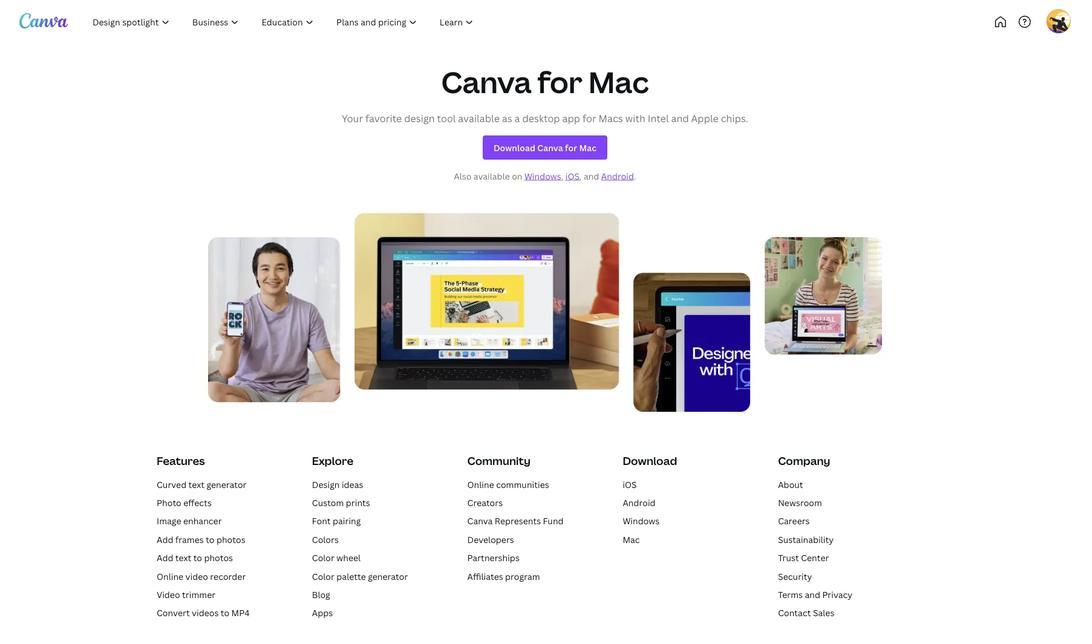 Task type: describe. For each thing, give the bounding box(es) containing it.
developers link
[[467, 534, 514, 545]]

privacy
[[822, 589, 852, 600]]

1 horizontal spatial windows
[[623, 515, 660, 527]]

photo effects link
[[157, 497, 212, 509]]

pairing
[[333, 515, 361, 527]]

0 vertical spatial ios
[[565, 170, 579, 182]]

newsroom
[[778, 497, 822, 509]]

trimmer
[[182, 589, 215, 600]]

online for online communities
[[467, 479, 494, 490]]

canva for canva represents fund
[[467, 515, 493, 527]]

desktop
[[522, 112, 560, 125]]

color wheel
[[312, 552, 361, 564]]

video trimmer link
[[157, 589, 215, 600]]

security
[[778, 571, 812, 582]]

a
[[515, 112, 520, 125]]

add frames to photos
[[157, 534, 245, 545]]

tool
[[437, 112, 456, 125]]

chips.
[[721, 112, 748, 125]]

2 , from the left
[[579, 170, 582, 182]]

videos
[[192, 607, 219, 619]]

represents
[[495, 515, 541, 527]]

also
[[454, 170, 471, 182]]

company
[[778, 453, 830, 468]]

custom prints link
[[312, 497, 370, 509]]

photos for add frames to photos
[[217, 534, 245, 545]]

effects
[[183, 497, 212, 509]]

convert videos to mp4
[[157, 607, 250, 619]]

convert videos to mp4 link
[[157, 607, 250, 619]]

intel
[[648, 112, 669, 125]]

terms and privacy
[[778, 589, 852, 600]]

0 vertical spatial mac
[[588, 62, 649, 101]]

newsroom link
[[778, 497, 822, 509]]

1 horizontal spatial windows link
[[623, 515, 660, 527]]

colors link
[[312, 534, 339, 545]]

affiliates program link
[[467, 571, 540, 582]]

canva desktop app for mac image
[[208, 213, 882, 412]]

apps link
[[312, 607, 333, 619]]

color palette generator
[[312, 571, 408, 582]]

sustainability link
[[778, 534, 834, 545]]

partnerships
[[467, 552, 520, 564]]

custom
[[312, 497, 344, 509]]

macs
[[599, 112, 623, 125]]

mac link
[[623, 534, 640, 545]]

to for videos
[[221, 607, 229, 619]]

add for add frames to photos
[[157, 534, 173, 545]]

custom prints
[[312, 497, 370, 509]]

2 vertical spatial and
[[805, 589, 820, 600]]

prints
[[346, 497, 370, 509]]

1 horizontal spatial ios
[[623, 479, 637, 490]]

photos for add text to photos
[[204, 552, 233, 564]]

palette
[[337, 571, 366, 582]]

frames
[[175, 534, 204, 545]]

1 vertical spatial for
[[582, 112, 596, 125]]

design
[[312, 479, 340, 490]]

curved text generator link
[[157, 479, 247, 490]]

0 vertical spatial for
[[537, 62, 582, 101]]

explore
[[312, 453, 353, 468]]

color palette generator link
[[312, 571, 408, 582]]

0 vertical spatial android
[[601, 170, 634, 182]]

image
[[157, 515, 181, 527]]

contact
[[778, 607, 811, 619]]

convert
[[157, 607, 190, 619]]

blog link
[[312, 589, 330, 600]]

curved text generator
[[157, 479, 247, 490]]

canva represents fund link
[[467, 515, 564, 527]]

1 horizontal spatial and
[[671, 112, 689, 125]]

add text to photos link
[[157, 552, 233, 564]]

your
[[342, 112, 363, 125]]

on
[[512, 170, 522, 182]]

terms and privacy link
[[778, 589, 852, 600]]

affiliates
[[467, 571, 503, 582]]

1 vertical spatial mac
[[623, 534, 640, 545]]

contact sales
[[778, 607, 834, 619]]

terms
[[778, 589, 803, 600]]

generator for color palette generator
[[368, 571, 408, 582]]

design ideas link
[[312, 479, 363, 490]]

contact sales link
[[778, 607, 834, 619]]

text for curved
[[188, 479, 204, 490]]

0 vertical spatial android link
[[601, 170, 634, 182]]

online for online video recorder
[[157, 571, 183, 582]]

about
[[778, 479, 803, 490]]

security link
[[778, 571, 812, 582]]

canva for mac
[[441, 62, 649, 101]]

online communities
[[467, 479, 549, 490]]

color wheel link
[[312, 552, 361, 564]]

canva represents fund
[[467, 515, 564, 527]]

program
[[505, 571, 540, 582]]

video
[[185, 571, 208, 582]]

add for add text to photos
[[157, 552, 173, 564]]

.
[[634, 170, 636, 182]]

your favorite design tool available as a desktop app for macs with intel and apple chips.
[[342, 112, 748, 125]]



Task type: vqa. For each thing, say whether or not it's contained in the screenshot.


Task type: locate. For each thing, give the bounding box(es) containing it.
1 horizontal spatial generator
[[368, 571, 408, 582]]

windows link
[[524, 170, 561, 182], [623, 515, 660, 527]]

favorite
[[365, 112, 402, 125]]

2 horizontal spatial and
[[805, 589, 820, 600]]

ios link down "download"
[[623, 479, 637, 490]]

1 horizontal spatial ,
[[579, 170, 582, 182]]

online video recorder
[[157, 571, 246, 582]]

video trimmer
[[157, 589, 215, 600]]

0 horizontal spatial windows link
[[524, 170, 561, 182]]

for
[[537, 62, 582, 101], [582, 112, 596, 125]]

canva down creators
[[467, 515, 493, 527]]

0 vertical spatial text
[[188, 479, 204, 490]]

1 vertical spatial android
[[623, 497, 655, 509]]

1 vertical spatial and
[[584, 170, 599, 182]]

canva
[[441, 62, 531, 101], [467, 515, 493, 527]]

sales
[[813, 607, 834, 619]]

trust center
[[778, 552, 829, 564]]

0 vertical spatial to
[[206, 534, 214, 545]]

1 vertical spatial windows link
[[623, 515, 660, 527]]

0 vertical spatial online
[[467, 479, 494, 490]]

trust
[[778, 552, 799, 564]]

online video recorder link
[[157, 571, 246, 582]]

android down macs
[[601, 170, 634, 182]]

android link
[[601, 170, 634, 182], [623, 497, 655, 509]]

color for color palette generator
[[312, 571, 334, 582]]

features
[[157, 453, 205, 468]]

android link down macs
[[601, 170, 634, 182]]

canva up as
[[441, 62, 531, 101]]

available left on
[[474, 170, 510, 182]]

affiliates program
[[467, 571, 540, 582]]

video
[[157, 589, 180, 600]]

also available on windows , ios , and android .
[[454, 170, 636, 182]]

curved
[[157, 479, 186, 490]]

image enhancer link
[[157, 515, 222, 527]]

to left mp4
[[221, 607, 229, 619]]

developers
[[467, 534, 514, 545]]

color up the blog link
[[312, 571, 334, 582]]

color for color wheel
[[312, 552, 334, 564]]

1 vertical spatial ios link
[[623, 479, 637, 490]]

0 vertical spatial generator
[[207, 479, 247, 490]]

windows link right on
[[524, 170, 561, 182]]

photo effects
[[157, 497, 212, 509]]

ios right on
[[565, 170, 579, 182]]

1 color from the top
[[312, 552, 334, 564]]

0 vertical spatial ios link
[[565, 170, 579, 182]]

creators
[[467, 497, 503, 509]]

0 horizontal spatial generator
[[207, 479, 247, 490]]

0 vertical spatial windows link
[[524, 170, 561, 182]]

apple
[[691, 112, 719, 125]]

and right intel
[[671, 112, 689, 125]]

design
[[404, 112, 435, 125]]

photos up recorder
[[204, 552, 233, 564]]

windows up mac "link"
[[623, 515, 660, 527]]

1 vertical spatial available
[[474, 170, 510, 182]]

2 add from the top
[[157, 552, 173, 564]]

android link up mac "link"
[[623, 497, 655, 509]]

0 horizontal spatial ios link
[[565, 170, 579, 182]]

to for frames
[[206, 534, 214, 545]]

photos
[[217, 534, 245, 545], [204, 552, 233, 564]]

and left .
[[584, 170, 599, 182]]

about link
[[778, 479, 803, 490]]

1 horizontal spatial to
[[206, 534, 214, 545]]

online
[[467, 479, 494, 490], [157, 571, 183, 582]]

to
[[206, 534, 214, 545], [193, 552, 202, 564], [221, 607, 229, 619]]

canva for canva for mac
[[441, 62, 531, 101]]

and up contact sales link
[[805, 589, 820, 600]]

with
[[625, 112, 645, 125]]

generator
[[207, 479, 247, 490], [368, 571, 408, 582]]

to for text
[[193, 552, 202, 564]]

creators link
[[467, 497, 503, 509]]

online communities link
[[467, 479, 549, 490]]

ios
[[565, 170, 579, 182], [623, 479, 637, 490]]

1 , from the left
[[561, 170, 563, 182]]

0 vertical spatial color
[[312, 552, 334, 564]]

0 horizontal spatial ios
[[565, 170, 579, 182]]

add
[[157, 534, 173, 545], [157, 552, 173, 564]]

0 vertical spatial photos
[[217, 534, 245, 545]]

windows link up mac "link"
[[623, 515, 660, 527]]

center
[[801, 552, 829, 564]]

careers
[[778, 515, 810, 527]]

photo
[[157, 497, 181, 509]]

2 horizontal spatial to
[[221, 607, 229, 619]]

0 horizontal spatial online
[[157, 571, 183, 582]]

1 vertical spatial to
[[193, 552, 202, 564]]

0 horizontal spatial ,
[[561, 170, 563, 182]]

1 vertical spatial android link
[[623, 497, 655, 509]]

add down image
[[157, 534, 173, 545]]

text for add
[[175, 552, 191, 564]]

font
[[312, 515, 331, 527]]

app
[[562, 112, 580, 125]]

enhancer
[[183, 515, 222, 527]]

wheel
[[337, 552, 361, 564]]

add up video
[[157, 552, 173, 564]]

add frames to photos link
[[157, 534, 245, 545]]

1 vertical spatial online
[[157, 571, 183, 582]]

online up video
[[157, 571, 183, 582]]

text up effects
[[188, 479, 204, 490]]

0 vertical spatial windows
[[524, 170, 561, 182]]

colors
[[312, 534, 339, 545]]

ios down "download"
[[623, 479, 637, 490]]

windows right on
[[524, 170, 561, 182]]

communities
[[496, 479, 549, 490]]

1 vertical spatial generator
[[368, 571, 408, 582]]

1 horizontal spatial ios link
[[623, 479, 637, 490]]

2 color from the top
[[312, 571, 334, 582]]

windows
[[524, 170, 561, 182], [623, 515, 660, 527]]

1 vertical spatial add
[[157, 552, 173, 564]]

0 vertical spatial canva
[[441, 62, 531, 101]]

trust center link
[[778, 552, 829, 564]]

for up app at top right
[[537, 62, 582, 101]]

0 horizontal spatial windows
[[524, 170, 561, 182]]

0 vertical spatial and
[[671, 112, 689, 125]]

1 vertical spatial windows
[[623, 515, 660, 527]]

0 vertical spatial available
[[458, 112, 500, 125]]

text down frames
[[175, 552, 191, 564]]

1 vertical spatial ios
[[623, 479, 637, 490]]

mac
[[588, 62, 649, 101], [623, 534, 640, 545]]

for right app at top right
[[582, 112, 596, 125]]

sustainability
[[778, 534, 834, 545]]

to down "enhancer"
[[206, 534, 214, 545]]

1 horizontal spatial online
[[467, 479, 494, 490]]

top level navigation element
[[82, 10, 525, 34]]

1 vertical spatial color
[[312, 571, 334, 582]]

design ideas
[[312, 479, 363, 490]]

font pairing
[[312, 515, 361, 527]]

careers link
[[778, 515, 810, 527]]

0 horizontal spatial to
[[193, 552, 202, 564]]

1 add from the top
[[157, 534, 173, 545]]

as
[[502, 112, 512, 125]]

android up mac "link"
[[623, 497, 655, 509]]

image enhancer
[[157, 515, 222, 527]]

2 vertical spatial to
[[221, 607, 229, 619]]

online up creators
[[467, 479, 494, 490]]

1 vertical spatial canva
[[467, 515, 493, 527]]

fund
[[543, 515, 564, 527]]

1 vertical spatial photos
[[204, 552, 233, 564]]

generator for curved text generator
[[207, 479, 247, 490]]

to up video on the left bottom of the page
[[193, 552, 202, 564]]

0 vertical spatial add
[[157, 534, 173, 545]]

, left .
[[579, 170, 582, 182]]

photos down "enhancer"
[[217, 534, 245, 545]]

color down colors
[[312, 552, 334, 564]]

community
[[467, 453, 531, 468]]

download
[[623, 453, 677, 468]]

available left as
[[458, 112, 500, 125]]

partnerships link
[[467, 552, 520, 564]]

0 horizontal spatial and
[[584, 170, 599, 182]]

font pairing link
[[312, 515, 361, 527]]

generator up effects
[[207, 479, 247, 490]]

and
[[671, 112, 689, 125], [584, 170, 599, 182], [805, 589, 820, 600]]

1 vertical spatial text
[[175, 552, 191, 564]]

ios link right on
[[565, 170, 579, 182]]

, right on
[[561, 170, 563, 182]]

generator right palette
[[368, 571, 408, 582]]



